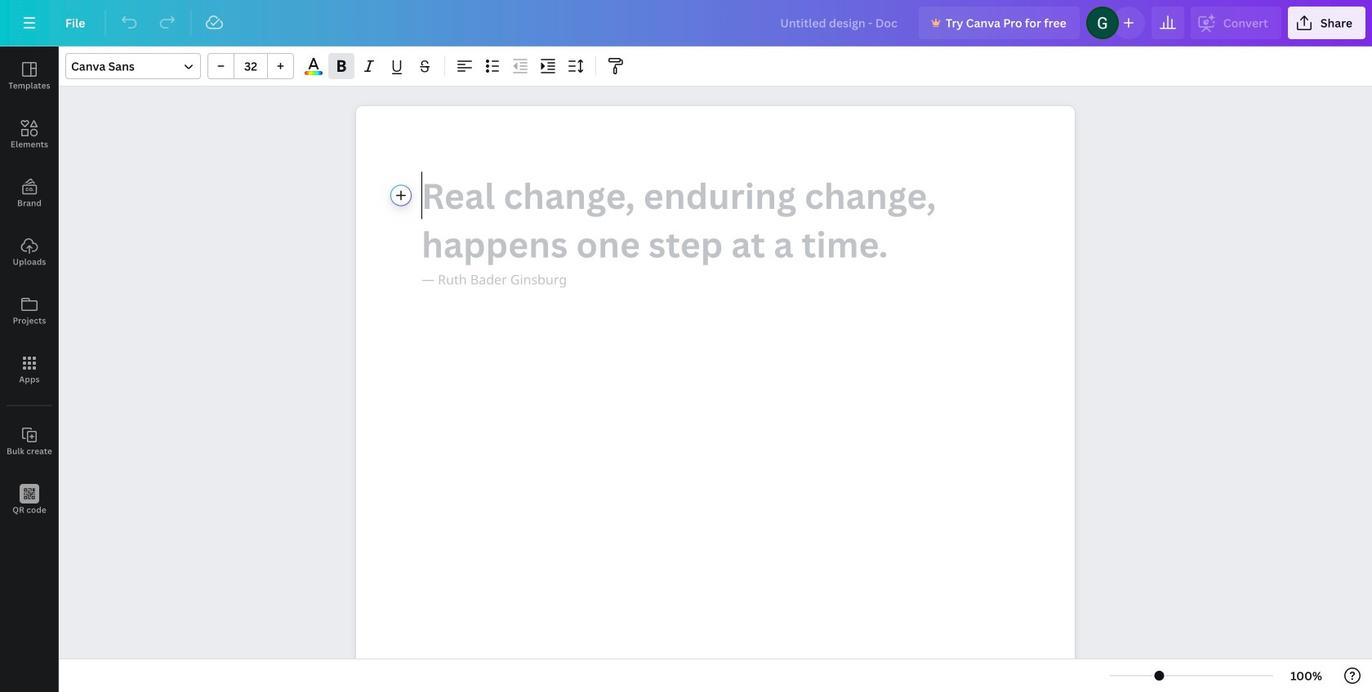 Task type: locate. For each thing, give the bounding box(es) containing it.
None text field
[[356, 106, 1075, 693]]

main menu bar
[[0, 0, 1373, 47]]

Zoom button
[[1280, 663, 1333, 690]]

group
[[208, 53, 294, 79]]

Design title text field
[[767, 7, 912, 39]]

color range image
[[305, 71, 323, 75]]



Task type: describe. For each thing, give the bounding box(es) containing it.
side panel tab list
[[0, 47, 59, 530]]

– – number field
[[239, 58, 262, 74]]



Task type: vqa. For each thing, say whether or not it's contained in the screenshot.
GROUP
yes



